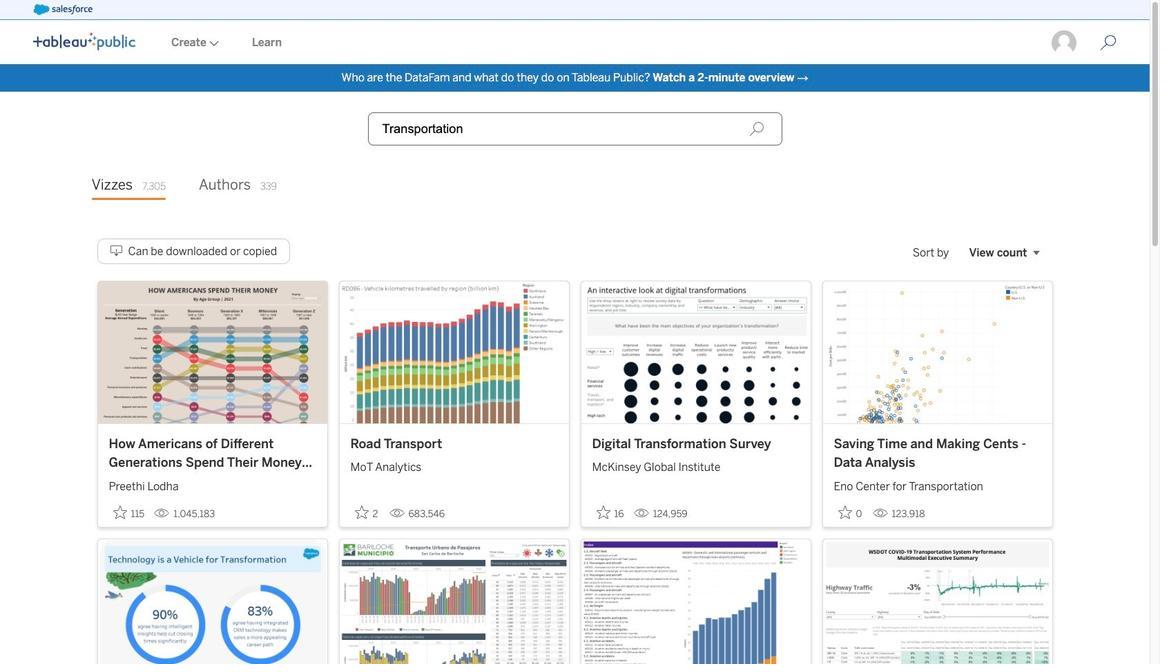 Task type: vqa. For each thing, say whether or not it's contained in the screenshot.
Equity within the Equity In Australian Higher Education
no



Task type: describe. For each thing, give the bounding box(es) containing it.
3 add favorite button from the left
[[592, 502, 628, 525]]

4 add favorite button from the left
[[834, 502, 867, 525]]

3 add favorite image from the left
[[596, 506, 610, 520]]

search image
[[749, 122, 764, 137]]

4 add favorite image from the left
[[838, 506, 852, 520]]

gary.orlando image
[[1050, 29, 1078, 57]]

Search input field
[[368, 113, 782, 146]]

create image
[[206, 41, 219, 46]]



Task type: locate. For each thing, give the bounding box(es) containing it.
add favorite image
[[113, 506, 127, 520], [355, 506, 368, 520], [596, 506, 610, 520], [838, 506, 852, 520]]

salesforce logo image
[[33, 4, 92, 15]]

1 add favorite button from the left
[[109, 502, 149, 525]]

2 add favorite button from the left
[[350, 502, 384, 525]]

2 add favorite image from the left
[[355, 506, 368, 520]]

Add Favorite button
[[109, 502, 149, 525], [350, 502, 384, 525], [592, 502, 628, 525], [834, 502, 867, 525]]

logo image
[[33, 32, 135, 50]]

1 add favorite image from the left
[[113, 506, 127, 520]]

go to search image
[[1083, 35, 1133, 51]]

workbook thumbnail image
[[98, 282, 327, 424], [339, 282, 569, 424], [581, 282, 810, 424], [823, 282, 1052, 424], [98, 540, 327, 665], [339, 540, 569, 665], [581, 540, 810, 665], [823, 540, 1052, 665]]



